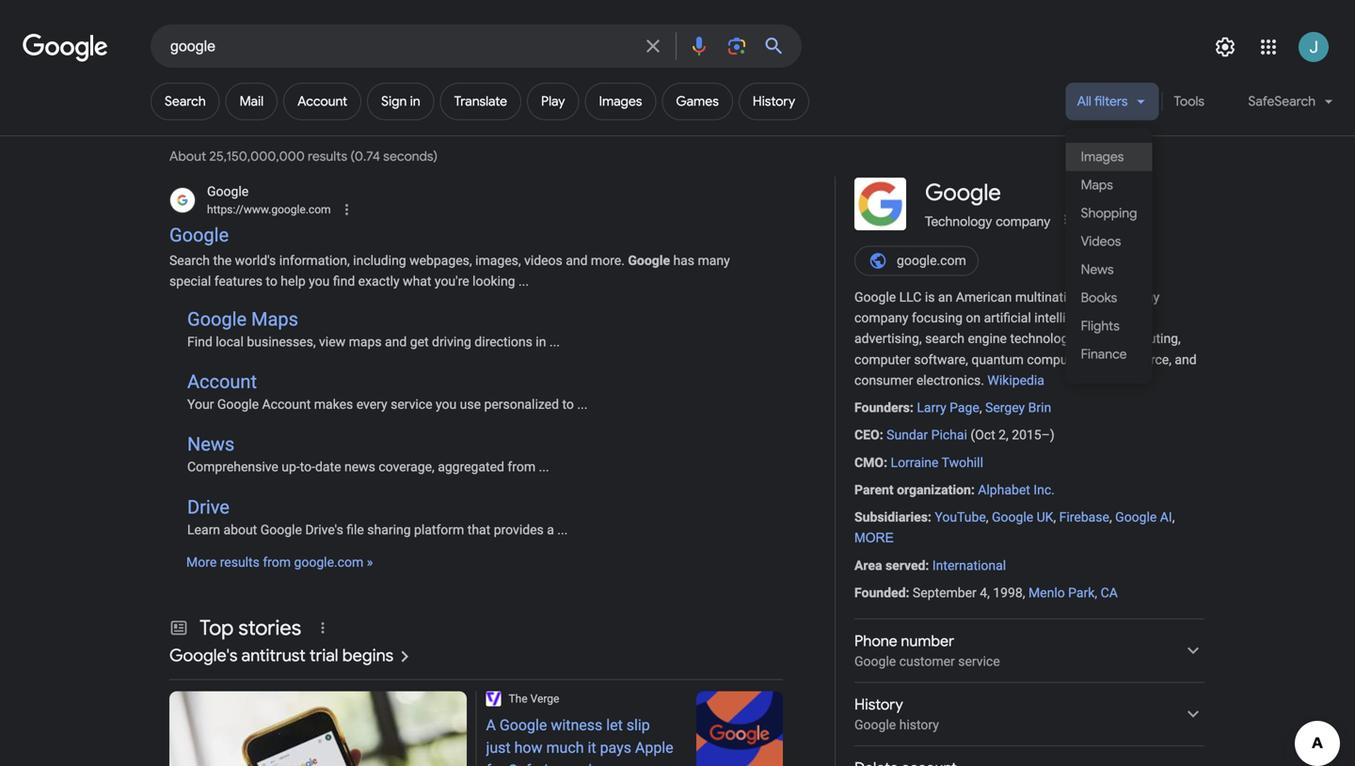 Task type: describe. For each thing, give the bounding box(es) containing it.
flights link
[[1066, 312, 1152, 341]]

verge
[[530, 693, 559, 707]]

cmo
[[855, 455, 884, 471]]

google inside google maps find local businesses, view maps and get driving directions in ...
[[187, 308, 247, 331]]

personalized
[[484, 397, 559, 413]]

0 vertical spatial images
[[599, 93, 642, 110]]

inc.
[[1034, 483, 1055, 498]]

company inside google llc is an american multinational technology company focusing on artificial intelligence, online advertising, search engine technology, cloud computing, computer software, quantum computing, e-commerce, and consumer electronics.
[[855, 311, 909, 326]]

parent organization : alphabet inc.
[[855, 483, 1055, 498]]

(oct
[[971, 428, 995, 443]]

stories
[[238, 615, 301, 642]]

more
[[186, 555, 217, 571]]

more options image
[[1058, 212, 1073, 227]]

add games element
[[676, 93, 719, 110]]

artificial
[[984, 311, 1031, 326]]

search inside google llc is an american multinational technology company focusing on artificial intelligence, online advertising, search engine technology, cloud computing, computer software, quantum computing, e-commerce, and consumer electronics.
[[925, 331, 965, 347]]

is
[[925, 290, 935, 305]]

: for september
[[906, 586, 909, 601]]

1 vertical spatial images link
[[1066, 143, 1152, 171]]

september
[[913, 586, 977, 601]]

subsidiaries
[[855, 510, 928, 526]]

find
[[187, 334, 212, 350]]

lorraine twohill link
[[891, 455, 983, 471]]

https://www.google.com text field
[[207, 201, 331, 218]]

add history element
[[753, 93, 795, 110]]

drive
[[187, 497, 230, 519]]

google heading
[[925, 179, 1001, 208]]

view
[[319, 334, 346, 350]]

google.com link
[[855, 246, 979, 276]]

let
[[606, 717, 623, 735]]

you're
[[435, 274, 469, 290]]

technology,
[[1010, 331, 1077, 347]]

google ai link
[[1115, 510, 1172, 526]]

coverage,
[[379, 460, 435, 475]]

more results from google.com » link
[[186, 555, 373, 571]]

2 vertical spatial account
[[262, 397, 311, 413]]

that
[[468, 523, 491, 538]]

0 horizontal spatial computing,
[[1027, 352, 1092, 368]]

an
[[938, 290, 953, 305]]

technology
[[925, 214, 992, 229]]

a
[[486, 717, 496, 735]]

provides
[[494, 523, 544, 538]]

directions
[[475, 334, 533, 350]]

1 horizontal spatial images
[[1081, 149, 1124, 166]]

0 vertical spatial and
[[566, 253, 588, 269]]

more
[[855, 531, 894, 546]]

the
[[213, 253, 232, 269]]

sundar pichai link
[[887, 428, 967, 443]]

park,
[[1068, 586, 1097, 601]]

videos
[[1081, 233, 1121, 250]]

news
[[344, 460, 375, 475]]

add mail element
[[240, 93, 264, 110]]

driving
[[432, 334, 471, 350]]

comprehensive
[[187, 460, 278, 475]]

google's
[[169, 645, 237, 667]]

sign
[[381, 93, 407, 110]]

webpages,
[[409, 253, 472, 269]]

history
[[899, 718, 939, 734]]

youtube
[[935, 510, 986, 526]]

google inside phone number google customer service
[[855, 654, 896, 670]]

served
[[886, 558, 925, 574]]

brin
[[1028, 401, 1051, 416]]

llc
[[899, 290, 922, 305]]

google https://www.google.com
[[207, 184, 331, 216]]

google inside "a google witness let slip just how much it pays apple for safari search"
[[500, 717, 547, 735]]

google inside google llc is an american multinational technology company focusing on artificial intelligence, online advertising, search engine technology, cloud computing, computer software, quantum computing, e-commerce, and consumer electronics.
[[855, 290, 896, 305]]

larry page link
[[917, 401, 980, 416]]

0 vertical spatial account link
[[283, 83, 362, 120]]

google left the ai
[[1115, 510, 1157, 526]]

the verge
[[509, 693, 559, 707]]

1 horizontal spatial results
[[308, 148, 347, 165]]

more link
[[855, 529, 894, 549]]

sign in
[[381, 93, 420, 110]]

shopping
[[1081, 205, 1137, 222]]

... inside news comprehensive up-to-date news coverage, aggregated from ...
[[539, 460, 549, 475]]

: for sundar
[[880, 428, 883, 443]]

videos
[[524, 253, 563, 269]]

technology company
[[925, 214, 1051, 229]]

news comprehensive up-to-date news coverage, aggregated from ...
[[187, 434, 549, 475]]

many
[[698, 253, 730, 269]]

american
[[956, 290, 1012, 305]]

, down alphabet
[[986, 510, 989, 526]]

sign in link
[[367, 83, 434, 120]]

, down 'inc.'
[[1054, 510, 1056, 526]]

on
[[966, 311, 981, 326]]

search for search
[[165, 93, 206, 110]]

file
[[347, 523, 364, 538]]

slip
[[627, 717, 650, 735]]

google up the
[[169, 224, 229, 247]]

4,
[[980, 586, 990, 601]]

... inside google maps find local businesses, view maps and get driving directions in ...
[[549, 334, 560, 350]]

and inside google llc is an american multinational technology company focusing on artificial intelligence, online advertising, search engine technology, cloud computing, computer software, quantum computing, e-commerce, and consumer electronics.
[[1175, 352, 1197, 368]]

google inside google https://www.google.com
[[207, 184, 249, 200]]

parent
[[855, 483, 894, 498]]

ai
[[1160, 510, 1172, 526]]

, left google ai link
[[1109, 510, 1112, 526]]

alphabet
[[978, 483, 1030, 498]]

and inside google maps find local businesses, view maps and get driving directions in ...
[[385, 334, 407, 350]]

sharing
[[367, 523, 411, 538]]

you inside account your google account makes every service you use personalized to ...
[[436, 397, 457, 413]]

0 vertical spatial computing,
[[1115, 331, 1181, 347]]

page
[[950, 401, 980, 416]]

books
[[1081, 290, 1117, 307]]

: for larry
[[910, 401, 914, 416]]

larry
[[917, 401, 946, 416]]

news for news
[[1081, 262, 1114, 279]]

filters
[[1094, 93, 1128, 110]]

google image
[[23, 34, 109, 62]]

, left the sergey
[[980, 401, 982, 416]]

antitrust
[[241, 645, 306, 667]]

find
[[333, 274, 355, 290]]

online
[[1107, 311, 1143, 326]]

service inside phone number google customer service
[[958, 654, 1000, 670]]

history for history google history
[[855, 696, 903, 715]]

menlo park, ca link
[[1029, 586, 1118, 601]]

google's antitrust trial begins
[[169, 645, 394, 667]]

: up september
[[925, 558, 929, 574]]

safari
[[509, 763, 548, 767]]

including
[[353, 253, 406, 269]]

cloud
[[1080, 331, 1112, 347]]

just
[[486, 740, 511, 758]]

top stories
[[200, 615, 301, 642]]

firebase link
[[1059, 510, 1109, 526]]



Task type: vqa. For each thing, say whether or not it's contained in the screenshot.
the add flight
no



Task type: locate. For each thing, give the bounding box(es) containing it.
1 vertical spatial computing,
[[1027, 352, 1092, 368]]

account up your
[[187, 371, 257, 393]]

about
[[224, 523, 257, 538]]

images link right play link
[[585, 83, 656, 120]]

account for account
[[297, 93, 347, 110]]

images
[[599, 93, 642, 110], [1081, 149, 1124, 166]]

alphabet inc. link
[[978, 483, 1055, 498]]

... right a
[[557, 523, 568, 538]]

2 vertical spatial and
[[1175, 352, 1197, 368]]

software,
[[914, 352, 968, 368]]

and left get
[[385, 334, 407, 350]]

, right the firebase link on the bottom of the page
[[1172, 510, 1175, 526]]

all filters
[[1077, 93, 1128, 110]]

sergey
[[985, 401, 1025, 416]]

finance link
[[1066, 341, 1152, 369]]

from right aggregated
[[508, 460, 536, 475]]

... right personalized
[[577, 397, 588, 413]]

Search search field
[[170, 36, 631, 59]]

google up "technology"
[[925, 179, 1001, 208]]

to right personalized
[[562, 397, 574, 413]]

google down "alphabet inc." link
[[992, 510, 1033, 526]]

1 vertical spatial from
[[263, 555, 291, 571]]

service right customer
[[958, 654, 1000, 670]]

1 vertical spatial you
[[436, 397, 457, 413]]

1 vertical spatial news
[[187, 434, 235, 456]]

0 vertical spatial company
[[996, 214, 1051, 229]]

google up local
[[187, 308, 247, 331]]

more results from google.com »
[[186, 555, 373, 571]]

: down organization
[[928, 510, 932, 526]]

top
[[200, 615, 234, 642]]

0 horizontal spatial news link
[[187, 434, 235, 456]]

history inside history google history
[[855, 696, 903, 715]]

1 vertical spatial search
[[552, 763, 597, 767]]

maps inside google maps find local businesses, view maps and get driving directions in ...
[[251, 308, 298, 331]]

twohill
[[942, 455, 983, 471]]

search by voice image
[[688, 35, 711, 57]]

... inside drive learn about google drive's file sharing platform that provides a ...
[[557, 523, 568, 538]]

you down information,
[[309, 274, 330, 290]]

you left the use
[[436, 397, 457, 413]]

None search field
[[0, 24, 802, 68]]

1 vertical spatial google
[[855, 718, 896, 734]]

: inside subsidiaries : youtube , google uk , firebase , google ai , more
[[928, 510, 932, 526]]

search up about in the left of the page
[[165, 93, 206, 110]]

0 horizontal spatial search
[[552, 763, 597, 767]]

news inside news comprehensive up-to-date news coverage, aggregated from ...
[[187, 434, 235, 456]]

search up special
[[169, 253, 210, 269]]

2 google from the top
[[855, 718, 896, 734]]

add search element
[[165, 93, 206, 110]]

e-
[[1096, 352, 1106, 368]]

help
[[281, 274, 306, 290]]

1 horizontal spatial history
[[855, 696, 903, 715]]

0 horizontal spatial from
[[263, 555, 291, 571]]

add translate element
[[454, 93, 507, 110]]

google inside drive learn about google drive's file sharing platform that provides a ...
[[260, 523, 302, 538]]

:
[[910, 401, 914, 416], [880, 428, 883, 443], [884, 455, 887, 471], [971, 483, 975, 498], [928, 510, 932, 526], [925, 558, 929, 574], [906, 586, 909, 601]]

organization
[[897, 483, 971, 498]]

1 vertical spatial company
[[855, 311, 909, 326]]

history google history
[[855, 696, 939, 734]]

google left llc
[[855, 290, 896, 305]]

intelligence,
[[1034, 311, 1104, 326]]

1 vertical spatial and
[[385, 334, 407, 350]]

from left the google.com »
[[263, 555, 291, 571]]

1 vertical spatial results
[[220, 555, 260, 571]]

tools button
[[1166, 83, 1213, 120]]

shopping link
[[1066, 200, 1152, 228]]

menu containing images
[[1066, 128, 1152, 384]]

0 vertical spatial from
[[508, 460, 536, 475]]

1 horizontal spatial from
[[508, 460, 536, 475]]

(0.74
[[350, 148, 380, 165]]

you inside has many special features to help you find exactly what you're looking ...
[[309, 274, 330, 290]]

tools
[[1174, 93, 1205, 110]]

: down 'twohill'
[[971, 483, 975, 498]]

firebase
[[1059, 510, 1109, 526]]

0 horizontal spatial service
[[391, 397, 432, 413]]

results left (0.74
[[308, 148, 347, 165]]

account link
[[283, 83, 362, 120], [187, 371, 257, 393]]

0 vertical spatial google
[[855, 654, 896, 670]]

founded
[[855, 586, 906, 601]]

founders
[[855, 401, 910, 416]]

features
[[214, 274, 263, 290]]

,
[[980, 401, 982, 416], [986, 510, 989, 526], [1054, 510, 1056, 526], [1109, 510, 1112, 526], [1172, 510, 1175, 526]]

company left more options icon
[[996, 214, 1051, 229]]

1 horizontal spatial maps
[[1081, 177, 1113, 194]]

add play element
[[541, 93, 565, 110]]

: left sundar
[[880, 428, 883, 443]]

1 vertical spatial images
[[1081, 149, 1124, 166]]

computing, up commerce,
[[1115, 331, 1181, 347]]

1 horizontal spatial news link
[[1066, 256, 1152, 284]]

maps link
[[1066, 171, 1152, 200]]

to-
[[300, 460, 315, 475]]

1 vertical spatial account link
[[187, 371, 257, 393]]

1 google from the top
[[855, 654, 896, 670]]

news up comprehensive
[[187, 434, 235, 456]]

account left makes
[[262, 397, 311, 413]]

special
[[169, 274, 211, 290]]

google uk link
[[992, 510, 1054, 526]]

search by image image
[[726, 35, 748, 57]]

1 horizontal spatial in
[[536, 334, 546, 350]]

images up maps link
[[1081, 149, 1124, 166]]

images right play link
[[599, 93, 642, 110]]

1 vertical spatial search
[[169, 253, 210, 269]]

0 horizontal spatial images
[[599, 93, 642, 110]]

1 horizontal spatial computing,
[[1115, 331, 1181, 347]]

0 vertical spatial service
[[391, 397, 432, 413]]

1 vertical spatial account
[[187, 371, 257, 393]]

seconds)
[[383, 148, 438, 165]]

1 vertical spatial service
[[958, 654, 1000, 670]]

company
[[996, 214, 1051, 229], [855, 311, 909, 326]]

0 vertical spatial news link
[[1066, 256, 1152, 284]]

: down the served
[[906, 586, 909, 601]]

0 vertical spatial history
[[753, 93, 795, 110]]

to inside has many special features to help you find exactly what you're looking ...
[[266, 274, 277, 290]]

0 vertical spatial account
[[297, 93, 347, 110]]

apple
[[635, 740, 673, 758]]

maps up shopping
[[1081, 177, 1113, 194]]

: left the larry
[[910, 401, 914, 416]]

google
[[925, 179, 1001, 208], [207, 184, 249, 200], [169, 224, 229, 247], [628, 253, 670, 269], [855, 290, 896, 305], [187, 308, 247, 331], [217, 397, 259, 413], [992, 510, 1033, 526], [1115, 510, 1157, 526], [260, 523, 302, 538], [500, 717, 547, 735]]

1 vertical spatial to
[[562, 397, 574, 413]]

begins
[[342, 645, 394, 667]]

0 vertical spatial news
[[1081, 262, 1114, 279]]

service
[[391, 397, 432, 413], [958, 654, 1000, 670]]

advertising,
[[855, 331, 922, 347]]

from inside news comprehensive up-to-date news coverage, aggregated from ...
[[508, 460, 536, 475]]

company up the advertising, at right top
[[855, 311, 909, 326]]

1 horizontal spatial to
[[562, 397, 574, 413]]

more options element
[[1056, 210, 1075, 229]]

add account element
[[297, 93, 347, 110]]

images link down the all filters dropdown button
[[1066, 143, 1152, 171]]

mail link
[[226, 83, 278, 120]]

google up how
[[500, 717, 547, 735]]

1 vertical spatial in
[[536, 334, 546, 350]]

local
[[216, 334, 244, 350]]

google.com »
[[294, 555, 373, 571]]

account link up your
[[187, 371, 257, 393]]

google inside account your google account makes every service you use personalized to ...
[[217, 397, 259, 413]]

subsidiaries : youtube , google uk , firebase , google ai , more
[[855, 510, 1175, 546]]

ceo : sundar pichai (oct 2, 2015–)
[[855, 428, 1055, 443]]

0 horizontal spatial maps
[[251, 308, 298, 331]]

: for youtube
[[928, 510, 932, 526]]

2 horizontal spatial and
[[1175, 352, 1197, 368]]

1 horizontal spatial and
[[566, 253, 588, 269]]

1 vertical spatial history
[[855, 696, 903, 715]]

google up https://www.google.com text box on the left top of the page
[[207, 184, 249, 200]]

safesearch button
[[1237, 83, 1345, 128]]

0 vertical spatial images link
[[585, 83, 656, 120]]

news for news comprehensive up-to-date news coverage, aggregated from ...
[[187, 434, 235, 456]]

for
[[486, 763, 505, 767]]

0 horizontal spatial to
[[266, 274, 277, 290]]

1 horizontal spatial company
[[996, 214, 1051, 229]]

history up history
[[855, 696, 903, 715]]

search inside "a google witness let slip just how much it pays apple for safari search"
[[552, 763, 597, 767]]

international
[[932, 558, 1006, 574]]

the
[[509, 693, 528, 707]]

menu
[[1066, 128, 1152, 384]]

information,
[[279, 253, 350, 269]]

service right every
[[391, 397, 432, 413]]

0 horizontal spatial and
[[385, 334, 407, 350]]

how
[[514, 740, 543, 758]]

what
[[403, 274, 431, 290]]

to
[[266, 274, 277, 290], [562, 397, 574, 413]]

account for account your google account makes every service you use personalized to ...
[[187, 371, 257, 393]]

google inside history google history
[[855, 718, 896, 734]]

1 horizontal spatial search
[[925, 331, 965, 347]]

google down the "phone"
[[855, 654, 896, 670]]

0 vertical spatial maps
[[1081, 177, 1113, 194]]

in right directions
[[536, 334, 546, 350]]

1 vertical spatial news link
[[187, 434, 235, 456]]

0 vertical spatial to
[[266, 274, 277, 290]]

... inside account your google account makes every service you use personalized to ...
[[577, 397, 588, 413]]

0 horizontal spatial results
[[220, 555, 260, 571]]

0 horizontal spatial news
[[187, 434, 235, 456]]

0 horizontal spatial in
[[410, 93, 420, 110]]

about 25,150,000,000 results (0.74 seconds)
[[169, 148, 441, 165]]

world's
[[235, 253, 276, 269]]

service inside account your google account makes every service you use personalized to ...
[[391, 397, 432, 413]]

search down much
[[552, 763, 597, 767]]

it
[[588, 740, 596, 758]]

news link
[[1066, 256, 1152, 284], [187, 434, 235, 456]]

news link up comprehensive
[[187, 434, 235, 456]]

technology
[[1095, 290, 1160, 305]]

2015–)
[[1012, 428, 1055, 443]]

google up "more results from google.com »" link
[[260, 523, 302, 538]]

maps up businesses,
[[251, 308, 298, 331]]

sundar
[[887, 428, 928, 443]]

: for lorraine
[[884, 455, 887, 471]]

google left has
[[628, 253, 670, 269]]

play link
[[527, 83, 579, 120]]

1 horizontal spatial service
[[958, 654, 1000, 670]]

2,
[[999, 428, 1009, 443]]

to left help
[[266, 274, 277, 290]]

search up software,
[[925, 331, 965, 347]]

account your google account makes every service you use personalized to ...
[[187, 371, 588, 413]]

phone
[[855, 632, 898, 652]]

to inside account your google account makes every service you use personalized to ...
[[562, 397, 574, 413]]

1 horizontal spatial news
[[1081, 262, 1114, 279]]

0 vertical spatial you
[[309, 274, 330, 290]]

news up books
[[1081, 262, 1114, 279]]

1 horizontal spatial you
[[436, 397, 457, 413]]

in right sign
[[410, 93, 420, 110]]

: left lorraine
[[884, 455, 887, 471]]

a google witness let slip just how much it pays apple for safari search heading
[[486, 715, 678, 767]]

news link down videos
[[1066, 256, 1152, 284]]

... right directions
[[549, 334, 560, 350]]

computing, down technology,
[[1027, 352, 1092, 368]]

all
[[1077, 93, 1092, 110]]

pays
[[600, 740, 631, 758]]

0 horizontal spatial you
[[309, 274, 330, 290]]

history for history
[[753, 93, 795, 110]]

much
[[546, 740, 584, 758]]

businesses,
[[247, 334, 316, 350]]

in inside google maps find local businesses, view maps and get driving directions in ...
[[536, 334, 546, 350]]

history right games in the top of the page
[[753, 93, 795, 110]]

0 horizontal spatial images link
[[585, 83, 656, 120]]

google right your
[[217, 397, 259, 413]]

1 horizontal spatial account link
[[283, 83, 362, 120]]

google left history
[[855, 718, 896, 734]]

0 vertical spatial in
[[410, 93, 420, 110]]

0 horizontal spatial company
[[855, 311, 909, 326]]

multinational
[[1015, 290, 1092, 305]]

pichai
[[931, 428, 967, 443]]

aggregated
[[438, 460, 504, 475]]

and left more.
[[566, 253, 588, 269]]

25,150,000,000
[[209, 148, 305, 165]]

computer
[[855, 352, 911, 368]]

results down about
[[220, 555, 260, 571]]

0 vertical spatial results
[[308, 148, 347, 165]]

search for search the world's information, including webpages, images, videos and more. google
[[169, 253, 210, 269]]

electronics.
[[916, 373, 984, 389]]

1 horizontal spatial images link
[[1066, 143, 1152, 171]]

flights
[[1081, 318, 1120, 335]]

books link
[[1066, 284, 1152, 312]]

account link up about 25,150,000,000 results (0.74 seconds)
[[283, 83, 362, 120]]

account
[[297, 93, 347, 110], [187, 371, 257, 393], [262, 397, 311, 413]]

0 vertical spatial search
[[925, 331, 965, 347]]

0 vertical spatial search
[[165, 93, 206, 110]]

about
[[169, 148, 206, 165]]

... up a
[[539, 460, 549, 475]]

you
[[309, 274, 330, 290], [436, 397, 457, 413]]

and right commerce,
[[1175, 352, 1197, 368]]

0 horizontal spatial account link
[[187, 371, 257, 393]]

account up about 25,150,000,000 results (0.74 seconds)
[[297, 93, 347, 110]]

1 vertical spatial maps
[[251, 308, 298, 331]]

add sign in element
[[381, 93, 420, 110]]

engine
[[968, 331, 1007, 347]]

0 horizontal spatial history
[[753, 93, 795, 110]]

wikipedia link
[[988, 373, 1045, 389]]

international link
[[932, 558, 1006, 574]]



